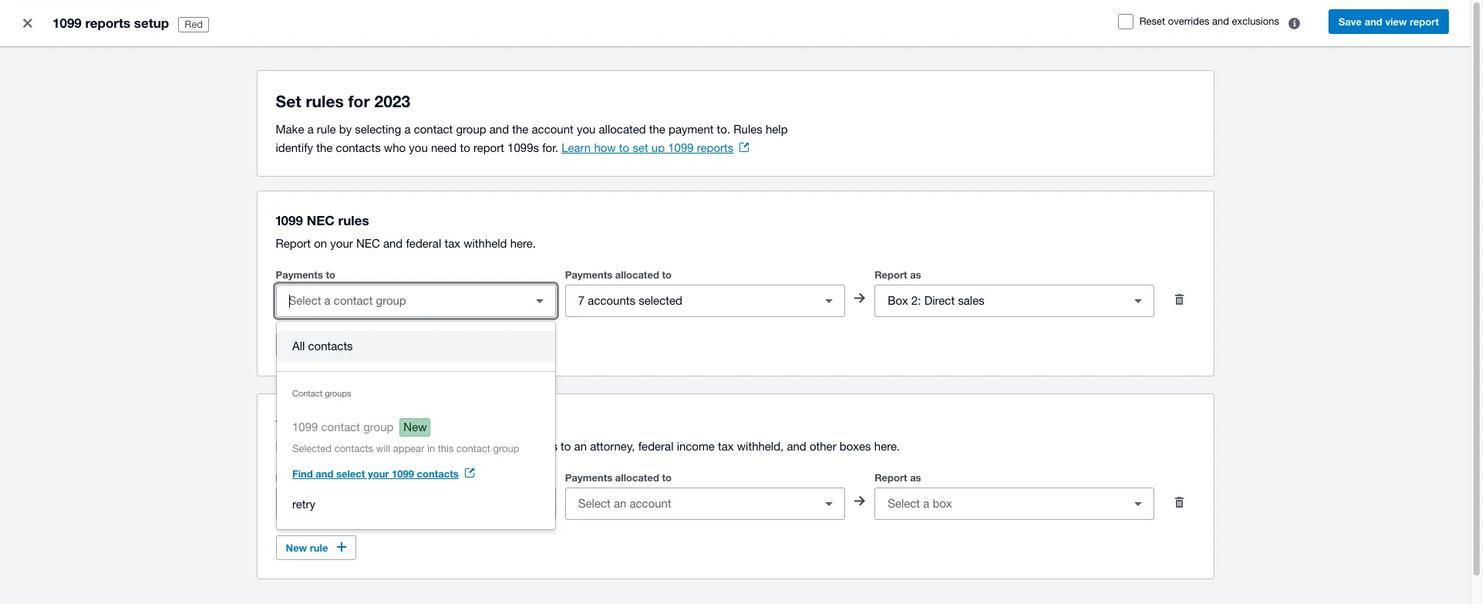 Task type: describe. For each thing, give the bounding box(es) containing it.
contact for selecting
[[414, 123, 453, 136]]

selected
[[292, 443, 332, 454]]

rules for nec
[[338, 212, 369, 228]]

1099s
[[508, 141, 539, 154]]

rents,
[[330, 440, 359, 453]]

all contacts
[[292, 339, 353, 353]]

account
[[532, 123, 574, 136]]

withheld
[[464, 237, 507, 250]]

1 a from the left
[[308, 123, 314, 136]]

for.
[[543, 141, 559, 154]]

this
[[438, 443, 454, 454]]

in
[[427, 443, 435, 454]]

selected contacts will appear in this contact group
[[292, 443, 520, 454]]

1099 misc rules
[[276, 415, 375, 431]]

1 vertical spatial tax
[[718, 440, 734, 453]]

payments to for nec
[[276, 269, 336, 281]]

2023
[[375, 92, 411, 111]]

expand list image
[[814, 285, 845, 316]]

payments allocated to field for 1099 nec rules
[[566, 286, 814, 316]]

1 vertical spatial reports
[[697, 141, 734, 154]]

rules for misc
[[344, 415, 375, 431]]

and inside group
[[316, 468, 334, 480]]

attorney,
[[590, 440, 635, 453]]

selecting
[[355, 123, 401, 136]]

rule for misc
[[310, 542, 328, 554]]

learn
[[562, 141, 591, 154]]

rules
[[734, 123, 763, 136]]

report as field for 1099 nec rules
[[876, 286, 1124, 316]]

0 horizontal spatial the
[[317, 141, 333, 154]]

rule for nec
[[310, 339, 328, 351]]

new rule for misc
[[286, 542, 328, 554]]

for
[[348, 92, 370, 111]]

new inside group
[[404, 421, 427, 434]]

your inside group
[[368, 468, 389, 480]]

retry
[[292, 498, 316, 511]]

1099 for 1099 misc rules
[[276, 415, 303, 431]]

close rules image
[[12, 8, 43, 39]]

expand list of boxes image
[[1124, 488, 1155, 519]]

payments,
[[418, 440, 472, 453]]

report on rents, parachute payments, gross payments to an attorney, federal income tax withheld, and other boxes here.
[[276, 440, 901, 453]]

income
[[677, 440, 715, 453]]

to.
[[717, 123, 731, 136]]

new rule button for nec
[[276, 333, 357, 357]]

help
[[766, 123, 788, 136]]

expand list image
[[814, 488, 845, 519]]

reset
[[1140, 15, 1166, 27]]

save
[[1339, 15, 1363, 28]]

up
[[652, 141, 665, 154]]

2 a from the left
[[405, 123, 411, 136]]

contact groups
[[292, 389, 351, 398]]

2 horizontal spatial the
[[649, 123, 666, 136]]

save and view report
[[1339, 15, 1440, 28]]

1 horizontal spatial the
[[512, 123, 529, 136]]

set
[[276, 92, 301, 111]]

1 vertical spatial group
[[364, 421, 394, 434]]

0 horizontal spatial here.
[[511, 237, 536, 250]]

report as for 1099 misc rules
[[875, 471, 922, 484]]

as for 1099 misc rules
[[911, 471, 922, 484]]

contacts inside button
[[308, 339, 353, 353]]

1 vertical spatial federal
[[639, 440, 674, 453]]

list box containing all contacts
[[277, 322, 556, 529]]

overrides
[[1169, 15, 1210, 27]]

payments for expand list image
[[565, 269, 613, 281]]

select
[[336, 468, 365, 480]]

allocated inside make a rule by selecting a contact group and the account you allocated the payment to. rules help identify the contacts who you need to report 1099s for.
[[599, 123, 646, 136]]

red
[[185, 19, 203, 30]]

rule inside make a rule by selecting a contact group and the account you allocated the payment to. rules help identify the contacts who you need to report 1099s for.
[[317, 123, 336, 136]]

who
[[384, 141, 406, 154]]

1099 for 1099 nec rules
[[276, 212, 303, 228]]

delete the incomplete rule, where payments allocated to 5000 - cost of goods sold, 5300 - subcontractors, 6000 - advertising, 1400 - inventory asset, 3900 - retained earnings, 4100 - discount received and 4200 - merchandise map to nec box 2 image
[[1165, 284, 1196, 315]]

0 vertical spatial federal
[[406, 237, 442, 250]]

payments for expand list icon
[[565, 471, 613, 484]]

0 vertical spatial tax
[[445, 237, 461, 250]]

payments allocated to field for 1099 misc rules
[[566, 489, 814, 518]]

contacts down in
[[417, 468, 459, 480]]

retry button
[[277, 489, 556, 520]]

parachute
[[363, 440, 415, 453]]

learn how to set up 1099 reports link
[[562, 141, 749, 154]]

appear
[[393, 443, 425, 454]]

on for nec
[[314, 237, 327, 250]]

setup
[[134, 15, 169, 31]]

1099 for 1099 reports setup
[[52, 15, 82, 31]]

group for this
[[493, 443, 520, 454]]



Task type: vqa. For each thing, say whether or not it's contained in the screenshot.
Import
no



Task type: locate. For each thing, give the bounding box(es) containing it.
nec down 1099 nec rules
[[356, 237, 380, 250]]

make a rule by selecting a contact group and the account you allocated the payment to. rules help identify the contacts who you need to report 1099s for.
[[276, 123, 788, 154]]

nec down the identify
[[307, 212, 335, 228]]

payments to
[[276, 269, 336, 281], [276, 471, 336, 484]]

tax left withheld
[[445, 237, 461, 250]]

2 vertical spatial group
[[493, 443, 520, 454]]

how
[[594, 141, 616, 154]]

2 vertical spatial allocated
[[616, 471, 660, 484]]

your down 1099 nec rules
[[330, 237, 353, 250]]

group
[[277, 322, 556, 529]]

rules up report on your nec and federal tax withheld here.
[[338, 212, 369, 228]]

new rule up contact at the left of page
[[286, 339, 328, 351]]

2 payments allocated to field from the top
[[566, 489, 814, 518]]

view
[[1386, 15, 1408, 28]]

2 payments allocated to from the top
[[565, 471, 672, 484]]

1 horizontal spatial tax
[[718, 440, 734, 453]]

1 vertical spatial your
[[368, 468, 389, 480]]

1 vertical spatial payments to
[[276, 471, 336, 484]]

payments allocated to
[[565, 269, 672, 281], [565, 471, 672, 484]]

find and select your 1099 contacts
[[292, 468, 459, 480]]

1 vertical spatial payments allocated to field
[[566, 489, 814, 518]]

a
[[308, 123, 314, 136], [405, 123, 411, 136]]

1 horizontal spatial federal
[[639, 440, 674, 453]]

delete the empty rule image
[[1165, 487, 1196, 518]]

1 vertical spatial you
[[409, 141, 428, 154]]

1 horizontal spatial report
[[1411, 15, 1440, 28]]

0 vertical spatial report as
[[875, 269, 922, 281]]

0 vertical spatial here.
[[511, 237, 536, 250]]

0 vertical spatial payments to field
[[277, 286, 525, 316]]

the up the up
[[649, 123, 666, 136]]

rule
[[317, 123, 336, 136], [310, 339, 328, 351], [310, 542, 328, 554]]

1 vertical spatial payments to field
[[277, 489, 525, 518]]

1 new rule button from the top
[[276, 333, 357, 357]]

2 new rule from the top
[[286, 542, 328, 554]]

2 report as from the top
[[875, 471, 922, 484]]

1099 reports setup
[[52, 15, 169, 31]]

you
[[577, 123, 596, 136], [409, 141, 428, 154]]

your down will
[[368, 468, 389, 480]]

2 payments to field from the top
[[277, 489, 525, 518]]

1 horizontal spatial nec
[[356, 237, 380, 250]]

learn how to set up 1099 reports
[[562, 141, 734, 154]]

allocated for 1099 nec rules
[[616, 269, 660, 281]]

to inside make a rule by selecting a contact group and the account you allocated the payment to. rules help identify the contacts who you need to report 1099s for.
[[460, 141, 470, 154]]

find
[[292, 468, 313, 480]]

report
[[1411, 15, 1440, 28], [474, 141, 505, 154]]

0 vertical spatial new rule button
[[276, 333, 357, 357]]

here.
[[511, 237, 536, 250], [875, 440, 901, 453]]

payments to field up 'all contacts' button
[[277, 286, 525, 316]]

new rule button down retry
[[276, 535, 357, 560]]

payments to down 1099 nec rules
[[276, 269, 336, 281]]

and inside make a rule by selecting a contact group and the account you allocated the payment to. rules help identify the contacts who you need to report 1099s for.
[[490, 123, 509, 136]]

new rule button for misc
[[276, 535, 357, 560]]

new rule button
[[276, 333, 357, 357], [276, 535, 357, 560]]

rule right all
[[310, 339, 328, 351]]

payments for expand list of contact groups image
[[276, 269, 323, 281]]

2 on from the top
[[314, 440, 327, 453]]

an
[[574, 440, 587, 453]]

0 vertical spatial contact
[[414, 123, 453, 136]]

set rules for 2023
[[276, 92, 411, 111]]

contact up 'need'
[[414, 123, 453, 136]]

new
[[286, 339, 307, 351], [404, 421, 427, 434], [286, 542, 307, 554]]

group
[[456, 123, 487, 136], [364, 421, 394, 434], [493, 443, 520, 454]]

report inside make a rule by selecting a contact group and the account you allocated the payment to. rules help identify the contacts who you need to report 1099s for.
[[474, 141, 505, 154]]

boxes
[[840, 440, 872, 453]]

0 vertical spatial your
[[330, 237, 353, 250]]

payments
[[507, 440, 558, 453]]

contact
[[414, 123, 453, 136], [321, 421, 360, 434], [457, 443, 491, 454]]

expand list of contact groups image
[[525, 285, 555, 316]]

on down 1099 nec rules
[[314, 237, 327, 250]]

1 vertical spatial on
[[314, 440, 327, 453]]

tax right income
[[718, 440, 734, 453]]

report inside button
[[1411, 15, 1440, 28]]

0 vertical spatial report as field
[[876, 286, 1124, 316]]

contact right this
[[457, 443, 491, 454]]

group right this
[[493, 443, 520, 454]]

1 vertical spatial rule
[[310, 339, 328, 351]]

to
[[460, 141, 470, 154], [619, 141, 630, 154], [326, 269, 336, 281], [662, 269, 672, 281], [561, 440, 571, 453], [326, 471, 336, 484], [662, 471, 672, 484]]

1 payments allocated to from the top
[[565, 269, 672, 281]]

Report as field
[[876, 286, 1124, 316], [876, 489, 1124, 518]]

0 horizontal spatial tax
[[445, 237, 461, 250]]

0 vertical spatial new
[[286, 339, 307, 351]]

federal left withheld
[[406, 237, 442, 250]]

rules
[[306, 92, 344, 111], [338, 212, 369, 228], [344, 415, 375, 431]]

0 horizontal spatial your
[[330, 237, 353, 250]]

new rule
[[286, 339, 328, 351], [286, 542, 328, 554]]

Payments to field
[[277, 286, 525, 316], [277, 489, 525, 518]]

on for misc
[[314, 440, 327, 453]]

group up 'need'
[[456, 123, 487, 136]]

on
[[314, 237, 327, 250], [314, 440, 327, 453]]

0 horizontal spatial you
[[409, 141, 428, 154]]

1 horizontal spatial reports
[[697, 141, 734, 154]]

1 new rule from the top
[[286, 339, 328, 351]]

1 payments to from the top
[[276, 269, 336, 281]]

as
[[911, 269, 922, 281], [911, 471, 922, 484]]

federal left income
[[639, 440, 674, 453]]

1 vertical spatial here.
[[875, 440, 901, 453]]

rule left "by"
[[317, 123, 336, 136]]

new rule for nec
[[286, 339, 328, 351]]

group for a
[[456, 123, 487, 136]]

reports down to.
[[697, 141, 734, 154]]

new for 1099 misc rules
[[286, 542, 307, 554]]

0 vertical spatial allocated
[[599, 123, 646, 136]]

a right make
[[308, 123, 314, 136]]

contacts down 1099 contact group
[[335, 443, 373, 454]]

your
[[330, 237, 353, 250], [368, 468, 389, 480]]

1 vertical spatial report as
[[875, 471, 922, 484]]

1 on from the top
[[314, 237, 327, 250]]

0 horizontal spatial a
[[308, 123, 314, 136]]

set
[[633, 141, 649, 154]]

1 vertical spatial new
[[404, 421, 427, 434]]

list box
[[277, 322, 556, 529]]

2 vertical spatial rule
[[310, 542, 328, 554]]

rule down retry
[[310, 542, 328, 554]]

report left 1099s
[[474, 141, 505, 154]]

1099 inside find and select your 1099 contacts link
[[392, 468, 414, 480]]

1 report as from the top
[[875, 269, 922, 281]]

payments to up retry
[[276, 471, 336, 484]]

2 new rule button from the top
[[276, 535, 357, 560]]

contact up rents,
[[321, 421, 360, 434]]

expand list of boxes image
[[1124, 285, 1155, 316]]

1 horizontal spatial your
[[368, 468, 389, 480]]

payments to field down the find and select your 1099 contacts at bottom left
[[277, 489, 525, 518]]

new up contact at the left of page
[[286, 339, 307, 351]]

1 report as field from the top
[[876, 286, 1124, 316]]

clear overrides and exclusions image
[[1280, 8, 1311, 39]]

1099 contact group
[[292, 421, 394, 434]]

payments to for misc
[[276, 471, 336, 484]]

1 vertical spatial report as field
[[876, 489, 1124, 518]]

report
[[276, 237, 311, 250], [875, 269, 908, 281], [276, 440, 311, 453], [875, 471, 908, 484]]

and inside button
[[1365, 15, 1383, 28]]

contacts inside make a rule by selecting a contact group and the account you allocated the payment to. rules help identify the contacts who you need to report 1099s for.
[[336, 141, 381, 154]]

0 horizontal spatial contact
[[321, 421, 360, 434]]

1 vertical spatial rules
[[338, 212, 369, 228]]

0 vertical spatial reports
[[85, 15, 130, 31]]

tax
[[445, 237, 461, 250], [718, 440, 734, 453]]

new down retry
[[286, 542, 307, 554]]

group inside make a rule by selecting a contact group and the account you allocated the payment to. rules help identify the contacts who you need to report 1099s for.
[[456, 123, 487, 136]]

here. right "boxes"
[[875, 440, 901, 453]]

group containing all contacts
[[277, 322, 556, 529]]

Payments allocated to field
[[566, 286, 814, 316], [566, 489, 814, 518]]

the
[[512, 123, 529, 136], [649, 123, 666, 136], [317, 141, 333, 154]]

reports
[[85, 15, 130, 31], [697, 141, 734, 154]]

1 vertical spatial new rule
[[286, 542, 328, 554]]

make
[[276, 123, 304, 136]]

1 vertical spatial contact
[[321, 421, 360, 434]]

by
[[339, 123, 352, 136]]

withheld,
[[737, 440, 784, 453]]

other
[[810, 440, 837, 453]]

0 vertical spatial rules
[[306, 92, 344, 111]]

0 vertical spatial you
[[577, 123, 596, 136]]

2 horizontal spatial contact
[[457, 443, 491, 454]]

payments allocated to for 1099 misc rules
[[565, 471, 672, 484]]

0 vertical spatial payments allocated to
[[565, 269, 672, 281]]

report as
[[875, 269, 922, 281], [875, 471, 922, 484]]

0 vertical spatial report
[[1411, 15, 1440, 28]]

payments allocated to for 1099 nec rules
[[565, 269, 672, 281]]

group up parachute
[[364, 421, 394, 434]]

0 vertical spatial payments allocated to field
[[566, 286, 814, 316]]

1 horizontal spatial contact
[[414, 123, 453, 136]]

contact inside make a rule by selecting a contact group and the account you allocated the payment to. rules help identify the contacts who you need to report 1099s for.
[[414, 123, 453, 136]]

new for 1099 nec rules
[[286, 339, 307, 351]]

need
[[431, 141, 457, 154]]

misc
[[307, 415, 341, 431]]

0 vertical spatial on
[[314, 237, 327, 250]]

contact
[[292, 389, 323, 398]]

identify
[[276, 141, 313, 154]]

find and select your 1099 contacts link
[[292, 458, 484, 489]]

on down misc
[[314, 440, 327, 453]]

contacts
[[336, 141, 381, 154], [308, 339, 353, 353], [335, 443, 373, 454], [417, 468, 459, 480]]

0 horizontal spatial nec
[[307, 212, 335, 228]]

groups
[[325, 389, 351, 398]]

1 payments to field from the top
[[277, 286, 525, 316]]

0 horizontal spatial group
[[364, 421, 394, 434]]

will
[[376, 443, 390, 454]]

reset overrides and exclusions
[[1140, 15, 1280, 27]]

nec
[[307, 212, 335, 228], [356, 237, 380, 250]]

1 horizontal spatial here.
[[875, 440, 901, 453]]

a up the "who" at the left top
[[405, 123, 411, 136]]

allocated for 1099 misc rules
[[616, 471, 660, 484]]

contacts right all
[[308, 339, 353, 353]]

contact for in
[[457, 443, 491, 454]]

reports left setup
[[85, 15, 130, 31]]

2 horizontal spatial group
[[493, 443, 520, 454]]

you right the "who" at the left top
[[409, 141, 428, 154]]

2 vertical spatial contact
[[457, 443, 491, 454]]

you up learn
[[577, 123, 596, 136]]

rules up rents,
[[344, 415, 375, 431]]

contacts down "by"
[[336, 141, 381, 154]]

1 as from the top
[[911, 269, 922, 281]]

as for 1099 nec rules
[[911, 269, 922, 281]]

1099 for 1099 contact group
[[292, 421, 318, 434]]

the up 1099s
[[512, 123, 529, 136]]

1 horizontal spatial you
[[577, 123, 596, 136]]

report right view at the right top of the page
[[1411, 15, 1440, 28]]

and
[[1213, 15, 1230, 27], [1365, 15, 1383, 28], [490, 123, 509, 136], [383, 237, 403, 250], [787, 440, 807, 453], [316, 468, 334, 480]]

new up appear at the bottom left of page
[[404, 421, 427, 434]]

1 vertical spatial allocated
[[616, 269, 660, 281]]

1 vertical spatial payments allocated to
[[565, 471, 672, 484]]

1 horizontal spatial group
[[456, 123, 487, 136]]

payment
[[669, 123, 714, 136]]

here. right withheld
[[511, 237, 536, 250]]

the right the identify
[[317, 141, 333, 154]]

2 as from the top
[[911, 471, 922, 484]]

0 horizontal spatial federal
[[406, 237, 442, 250]]

report as field for 1099 misc rules
[[876, 489, 1124, 518]]

2 report as field from the top
[[876, 489, 1124, 518]]

0 vertical spatial rule
[[317, 123, 336, 136]]

report as for 1099 nec rules
[[875, 269, 922, 281]]

all contacts button
[[277, 331, 556, 362]]

1 vertical spatial nec
[[356, 237, 380, 250]]

2 payments to from the top
[[276, 471, 336, 484]]

exclusions
[[1233, 15, 1280, 27]]

payments
[[276, 269, 323, 281], [565, 269, 613, 281], [276, 471, 323, 484], [565, 471, 613, 484]]

allocated
[[599, 123, 646, 136], [616, 269, 660, 281], [616, 471, 660, 484]]

1 horizontal spatial a
[[405, 123, 411, 136]]

0 vertical spatial group
[[456, 123, 487, 136]]

1099
[[52, 15, 82, 31], [668, 141, 694, 154], [276, 212, 303, 228], [276, 415, 303, 431], [292, 421, 318, 434], [392, 468, 414, 480]]

0 vertical spatial new rule
[[286, 339, 328, 351]]

1 payments allocated to field from the top
[[566, 286, 814, 316]]

new rule button up contact groups
[[276, 333, 357, 357]]

1 vertical spatial report
[[474, 141, 505, 154]]

new rule down retry
[[286, 542, 328, 554]]

federal
[[406, 237, 442, 250], [639, 440, 674, 453]]

0 vertical spatial as
[[911, 269, 922, 281]]

gross
[[475, 440, 504, 453]]

0 horizontal spatial report
[[474, 141, 505, 154]]

0 vertical spatial payments to
[[276, 269, 336, 281]]

1099 nec rules
[[276, 212, 369, 228]]

0 vertical spatial nec
[[307, 212, 335, 228]]

all
[[292, 339, 305, 353]]

1 vertical spatial new rule button
[[276, 535, 357, 560]]

report on your nec and federal tax withheld here.
[[276, 237, 536, 250]]

2 vertical spatial rules
[[344, 415, 375, 431]]

1 vertical spatial as
[[911, 471, 922, 484]]

rules left for
[[306, 92, 344, 111]]

save and view report button
[[1329, 9, 1450, 34]]

2 vertical spatial new
[[286, 542, 307, 554]]

0 horizontal spatial reports
[[85, 15, 130, 31]]



